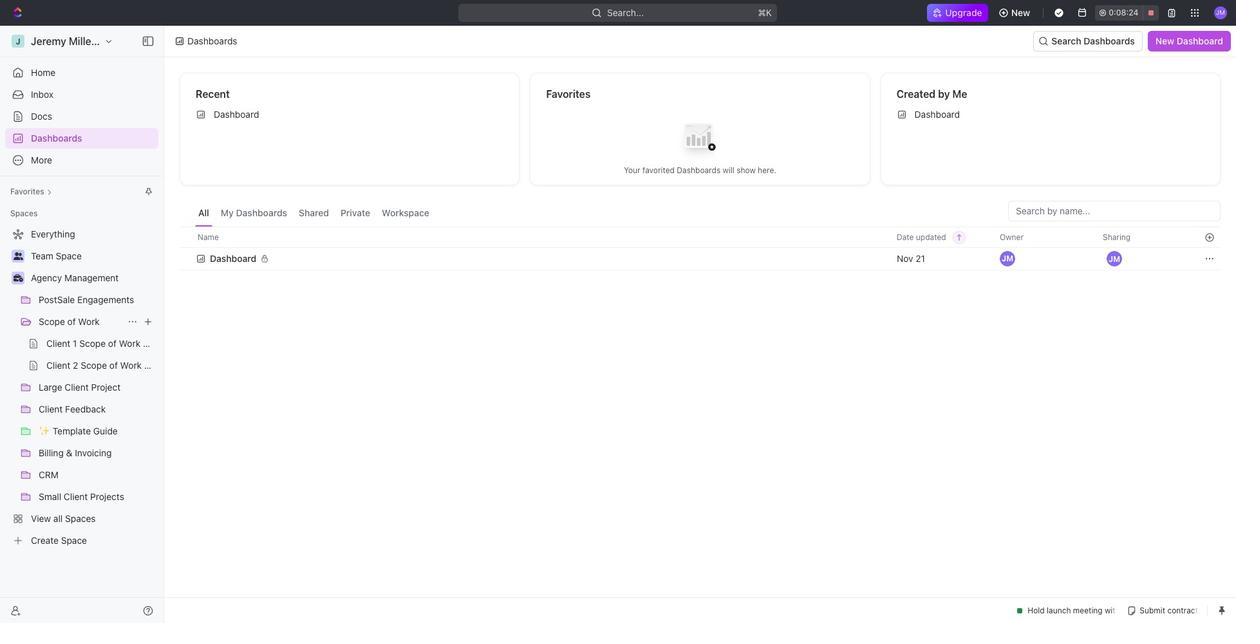 Task type: describe. For each thing, give the bounding box(es) containing it.
0 vertical spatial work
[[78, 316, 100, 327]]

date
[[897, 232, 914, 242]]

view all spaces link
[[5, 509, 156, 529]]

by
[[939, 88, 950, 100]]

nov
[[897, 253, 914, 264]]

dashboard down created by me
[[915, 109, 960, 120]]

your favorited dashboards will show here.
[[624, 165, 777, 175]]

work for 2
[[120, 360, 142, 371]]

dashboards up recent
[[187, 35, 237, 46]]

search
[[1052, 35, 1082, 46]]

client 2 scope of work docs
[[46, 360, 165, 371]]

favorites button
[[5, 184, 57, 200]]

invoicing
[[75, 448, 112, 459]]

search dashboards
[[1052, 35, 1135, 46]]

team space link
[[31, 246, 156, 267]]

agency
[[31, 272, 62, 283]]

new button
[[994, 3, 1038, 23]]

guide
[[93, 426, 118, 437]]

create space link
[[5, 531, 156, 551]]

crm
[[39, 470, 59, 481]]

of for 1
[[108, 338, 117, 349]]

view all spaces
[[31, 513, 96, 524]]

1 jeremy miller, , element from the left
[[1000, 251, 1016, 267]]

inbox
[[31, 89, 53, 100]]

jm for jm dropdown button
[[1217, 9, 1226, 16]]

shared button
[[296, 201, 332, 227]]

more button
[[5, 150, 158, 171]]

large client project
[[39, 382, 121, 393]]

dashboard inside 'row'
[[210, 253, 256, 264]]

search dashboards button
[[1034, 31, 1143, 52]]

jeremy miller's workspace, , element
[[12, 35, 24, 48]]

jeremy miller, , element inside jm button
[[1107, 251, 1123, 267]]

0:08:24 button
[[1096, 5, 1159, 21]]

crm link
[[39, 465, 156, 486]]

jm button
[[1211, 3, 1232, 23]]

jm button
[[1103, 247, 1127, 271]]

small
[[39, 491, 61, 502]]

more
[[31, 155, 52, 166]]

small client projects
[[39, 491, 124, 502]]

client for 2
[[46, 360, 70, 371]]

all
[[198, 207, 209, 218]]

create space
[[31, 535, 87, 546]]

your
[[624, 165, 641, 175]]

management
[[64, 272, 119, 283]]

docs inside "link"
[[31, 111, 52, 122]]

scope for 1
[[79, 338, 106, 349]]

search...
[[608, 7, 644, 18]]

small client projects link
[[39, 487, 156, 508]]

21
[[916, 253, 926, 264]]

business time image
[[13, 274, 23, 282]]

scope inside scope of work link
[[39, 316, 65, 327]]

sidebar navigation
[[0, 26, 167, 623]]

favorited
[[643, 165, 675, 175]]

client feedback link
[[39, 399, 156, 420]]

engagements
[[77, 294, 134, 305]]

dashboards inside button
[[236, 207, 287, 218]]

recent
[[196, 88, 230, 100]]

here.
[[758, 165, 777, 175]]

name
[[198, 232, 219, 242]]

dashboard link for created by me
[[892, 104, 1215, 125]]

updated
[[916, 232, 947, 242]]

of for 2
[[109, 360, 118, 371]]

0 vertical spatial of
[[67, 316, 76, 327]]

will
[[723, 165, 735, 175]]

dashboard link for recent
[[191, 104, 514, 125]]

⌘k
[[759, 7, 773, 18]]

jm for jm button
[[1109, 254, 1121, 264]]

dashboards inside button
[[1084, 35, 1135, 46]]

me
[[953, 88, 968, 100]]

client for feedback
[[39, 404, 63, 415]]

my dashboards
[[221, 207, 287, 218]]

0:08:24
[[1109, 8, 1139, 17]]

postsale
[[39, 294, 75, 305]]

home link
[[5, 62, 158, 83]]

date updated button
[[890, 227, 966, 247]]

feedback
[[65, 404, 106, 415]]

private button
[[338, 201, 374, 227]]

home
[[31, 67, 56, 78]]

owner
[[1000, 232, 1024, 242]]

client feedback
[[39, 404, 106, 415]]

client 2 scope of work docs link
[[46, 356, 165, 376]]

dashboards left will
[[677, 165, 721, 175]]

projects
[[90, 491, 124, 502]]

postsale engagements
[[39, 294, 134, 305]]

client 1 scope of work docs link
[[46, 334, 164, 354]]



Task type: vqa. For each thing, say whether or not it's contained in the screenshot.
Client 2 Scope of Work Docs
yes



Task type: locate. For each thing, give the bounding box(es) containing it.
space inside create space link
[[61, 535, 87, 546]]

2 row from the top
[[180, 246, 1221, 272]]

tree containing everything
[[5, 224, 165, 551]]

0 vertical spatial docs
[[31, 111, 52, 122]]

everything link
[[5, 224, 156, 245]]

space up agency management
[[56, 251, 82, 262]]

agency management link
[[31, 268, 156, 289]]

spaces down small client projects
[[65, 513, 96, 524]]

client 1 scope of work docs
[[46, 338, 164, 349]]

1 dashboard link from the left
[[191, 104, 514, 125]]

1 vertical spatial scope
[[79, 338, 106, 349]]

1 vertical spatial spaces
[[65, 513, 96, 524]]

0 horizontal spatial jeremy miller, , element
[[1000, 251, 1016, 267]]

1 vertical spatial space
[[61, 535, 87, 546]]

of
[[67, 316, 76, 327], [108, 338, 117, 349], [109, 360, 118, 371]]

tree inside sidebar navigation
[[5, 224, 165, 551]]

dashboards link
[[5, 128, 158, 149]]

0 vertical spatial new
[[1012, 7, 1031, 18]]

new right upgrade
[[1012, 7, 1031, 18]]

no favorited dashboards image
[[675, 114, 726, 165]]

dashboard down recent
[[214, 109, 259, 120]]

shared
[[299, 207, 329, 218]]

dashboards down the 0:08:24
[[1084, 35, 1135, 46]]

postsale engagements link
[[39, 290, 156, 310]]

jm
[[1217, 9, 1226, 16], [1002, 254, 1014, 263], [1109, 254, 1121, 264]]

1 horizontal spatial spaces
[[65, 513, 96, 524]]

upgrade link
[[927, 4, 989, 22]]

1 vertical spatial work
[[119, 338, 141, 349]]

table containing dashboard
[[180, 227, 1221, 272]]

✨ template guide link
[[39, 421, 156, 442]]

of up 1 at the left
[[67, 316, 76, 327]]

new inside 'button'
[[1156, 35, 1175, 46]]

dashboards
[[187, 35, 237, 46], [1084, 35, 1135, 46], [31, 133, 82, 144], [677, 165, 721, 175], [236, 207, 287, 218]]

0 vertical spatial workspace
[[106, 35, 160, 47]]

0 horizontal spatial new
[[1012, 7, 1031, 18]]

2 vertical spatial of
[[109, 360, 118, 371]]

2 vertical spatial scope
[[81, 360, 107, 371]]

new down 0:08:24 "button"
[[1156, 35, 1175, 46]]

0 horizontal spatial dashboard link
[[191, 104, 514, 125]]

1 vertical spatial new
[[1156, 35, 1175, 46]]

of down client 1 scope of work docs link
[[109, 360, 118, 371]]

upgrade
[[945, 7, 982, 18]]

scope down postsale
[[39, 316, 65, 327]]

docs up client 2 scope of work docs at bottom left
[[143, 338, 164, 349]]

1 horizontal spatial dashboard link
[[892, 104, 1215, 125]]

scope of work link
[[39, 312, 122, 332]]

0 vertical spatial scope
[[39, 316, 65, 327]]

0 vertical spatial space
[[56, 251, 82, 262]]

nov 21
[[897, 253, 926, 264]]

scope for 2
[[81, 360, 107, 371]]

dashboard inside 'button'
[[1177, 35, 1224, 46]]

client down large
[[39, 404, 63, 415]]

jeremy miller, , element down owner
[[1000, 251, 1016, 267]]

docs down client 1 scope of work docs link
[[144, 360, 165, 371]]

2 horizontal spatial jm
[[1217, 9, 1226, 16]]

tree
[[5, 224, 165, 551]]

date updated
[[897, 232, 947, 242]]

2 vertical spatial docs
[[144, 360, 165, 371]]

j
[[16, 36, 20, 46]]

show
[[737, 165, 756, 175]]

tab list
[[195, 201, 433, 227]]

1 horizontal spatial jm
[[1109, 254, 1121, 264]]

new inside button
[[1012, 7, 1031, 18]]

row containing name
[[180, 227, 1221, 248]]

client up 'view all spaces' link
[[64, 491, 88, 502]]

client down 2
[[65, 382, 89, 393]]

1 horizontal spatial workspace
[[382, 207, 430, 218]]

0 vertical spatial favorites
[[546, 88, 591, 100]]

sharing
[[1103, 232, 1131, 242]]

space for create space
[[61, 535, 87, 546]]

billing & invoicing
[[39, 448, 112, 459]]

tab list containing all
[[195, 201, 433, 227]]

user group image
[[13, 252, 23, 260]]

scope inside client 1 scope of work docs link
[[79, 338, 106, 349]]

jeremy miller, , element down sharing at the right top of the page
[[1107, 251, 1123, 267]]

jm up new dashboard
[[1217, 9, 1226, 16]]

Search by name... text field
[[1016, 202, 1213, 221]]

row
[[180, 227, 1221, 248], [180, 246, 1221, 272]]

row containing dashboard
[[180, 246, 1221, 272]]

client
[[46, 338, 70, 349], [46, 360, 70, 371], [65, 382, 89, 393], [39, 404, 63, 415], [64, 491, 88, 502]]

docs link
[[5, 106, 158, 127]]

large client project link
[[39, 377, 156, 398]]

dashboard button
[[196, 246, 882, 272], [196, 246, 277, 272]]

1 horizontal spatial jeremy miller, , element
[[1107, 251, 1123, 267]]

docs for client 2 scope of work docs
[[144, 360, 165, 371]]

1 vertical spatial of
[[108, 338, 117, 349]]

dashboard link
[[191, 104, 514, 125], [892, 104, 1215, 125]]

work down "postsale engagements"
[[78, 316, 100, 327]]

new for new dashboard
[[1156, 35, 1175, 46]]

my dashboards button
[[218, 201, 291, 227]]

jm inside button
[[1109, 254, 1121, 264]]

0 horizontal spatial workspace
[[106, 35, 160, 47]]

my
[[221, 207, 234, 218]]

1 row from the top
[[180, 227, 1221, 248]]

create
[[31, 535, 59, 546]]

1 horizontal spatial favorites
[[546, 88, 591, 100]]

jm down sharing at the right top of the page
[[1109, 254, 1121, 264]]

1 horizontal spatial new
[[1156, 35, 1175, 46]]

all
[[53, 513, 63, 524]]

new dashboard
[[1156, 35, 1224, 46]]

workspace right miller's
[[106, 35, 160, 47]]

docs
[[31, 111, 52, 122], [143, 338, 164, 349], [144, 360, 165, 371]]

jeremy miller, , element
[[1000, 251, 1016, 267], [1107, 251, 1123, 267]]

large
[[39, 382, 62, 393]]

0 horizontal spatial favorites
[[10, 187, 44, 196]]

space inside team space link
[[56, 251, 82, 262]]

dashboard down 'name'
[[210, 253, 256, 264]]

✨ template guide
[[39, 426, 118, 437]]

table
[[180, 227, 1221, 272]]

spaces inside 'view all spaces' link
[[65, 513, 96, 524]]

workspace
[[106, 35, 160, 47], [382, 207, 430, 218]]

scope right 1 at the left
[[79, 338, 106, 349]]

scope right 2
[[81, 360, 107, 371]]

billing & invoicing link
[[39, 443, 156, 464]]

new dashboard button
[[1148, 31, 1232, 52]]

work up project
[[120, 360, 142, 371]]

team space
[[31, 251, 82, 262]]

spaces down favorites button
[[10, 209, 38, 218]]

favorites inside favorites button
[[10, 187, 44, 196]]

2 vertical spatial work
[[120, 360, 142, 371]]

1 vertical spatial favorites
[[10, 187, 44, 196]]

private
[[341, 207, 370, 218]]

space
[[56, 251, 82, 262], [61, 535, 87, 546]]

1
[[73, 338, 77, 349]]

2 dashboard link from the left
[[892, 104, 1215, 125]]

team
[[31, 251, 53, 262]]

workspace inside sidebar navigation
[[106, 35, 160, 47]]

space for team space
[[56, 251, 82, 262]]

dashboard down jm dropdown button
[[1177, 35, 1224, 46]]

client left 1 at the left
[[46, 338, 70, 349]]

template
[[53, 426, 91, 437]]

0 horizontal spatial jm
[[1002, 254, 1014, 263]]

miller's
[[69, 35, 104, 47]]

view
[[31, 513, 51, 524]]

1 vertical spatial workspace
[[382, 207, 430, 218]]

new
[[1012, 7, 1031, 18], [1156, 35, 1175, 46]]

agency management
[[31, 272, 119, 283]]

jm inside dropdown button
[[1217, 9, 1226, 16]]

work for 1
[[119, 338, 141, 349]]

workspace inside button
[[382, 207, 430, 218]]

jeremy
[[31, 35, 66, 47]]

jeremy miller's workspace
[[31, 35, 160, 47]]

docs for client 1 scope of work docs
[[143, 338, 164, 349]]

scope of work
[[39, 316, 100, 327]]

workspace button
[[379, 201, 433, 227]]

0 vertical spatial spaces
[[10, 209, 38, 218]]

inbox link
[[5, 84, 158, 105]]

docs down inbox
[[31, 111, 52, 122]]

work up client 2 scope of work docs at bottom left
[[119, 338, 141, 349]]

dashboards inside sidebar navigation
[[31, 133, 82, 144]]

client for 1
[[46, 338, 70, 349]]

favorites
[[546, 88, 591, 100], [10, 187, 44, 196]]

created by me
[[897, 88, 968, 100]]

dashboards right my
[[236, 207, 287, 218]]

created
[[897, 88, 936, 100]]

work
[[78, 316, 100, 327], [119, 338, 141, 349], [120, 360, 142, 371]]

of up client 2 scope of work docs at bottom left
[[108, 338, 117, 349]]

2
[[73, 360, 78, 371]]

all button
[[195, 201, 212, 227]]

1 vertical spatial docs
[[143, 338, 164, 349]]

scope
[[39, 316, 65, 327], [79, 338, 106, 349], [81, 360, 107, 371]]

2 jeremy miller, , element from the left
[[1107, 251, 1123, 267]]

space down 'view all spaces' link
[[61, 535, 87, 546]]

client left 2
[[46, 360, 70, 371]]

0 horizontal spatial spaces
[[10, 209, 38, 218]]

project
[[91, 382, 121, 393]]

&
[[66, 448, 72, 459]]

dashboards up more
[[31, 133, 82, 144]]

jm down owner
[[1002, 254, 1014, 263]]

scope inside client 2 scope of work docs link
[[81, 360, 107, 371]]

new for new
[[1012, 7, 1031, 18]]

workspace right 'private'
[[382, 207, 430, 218]]



